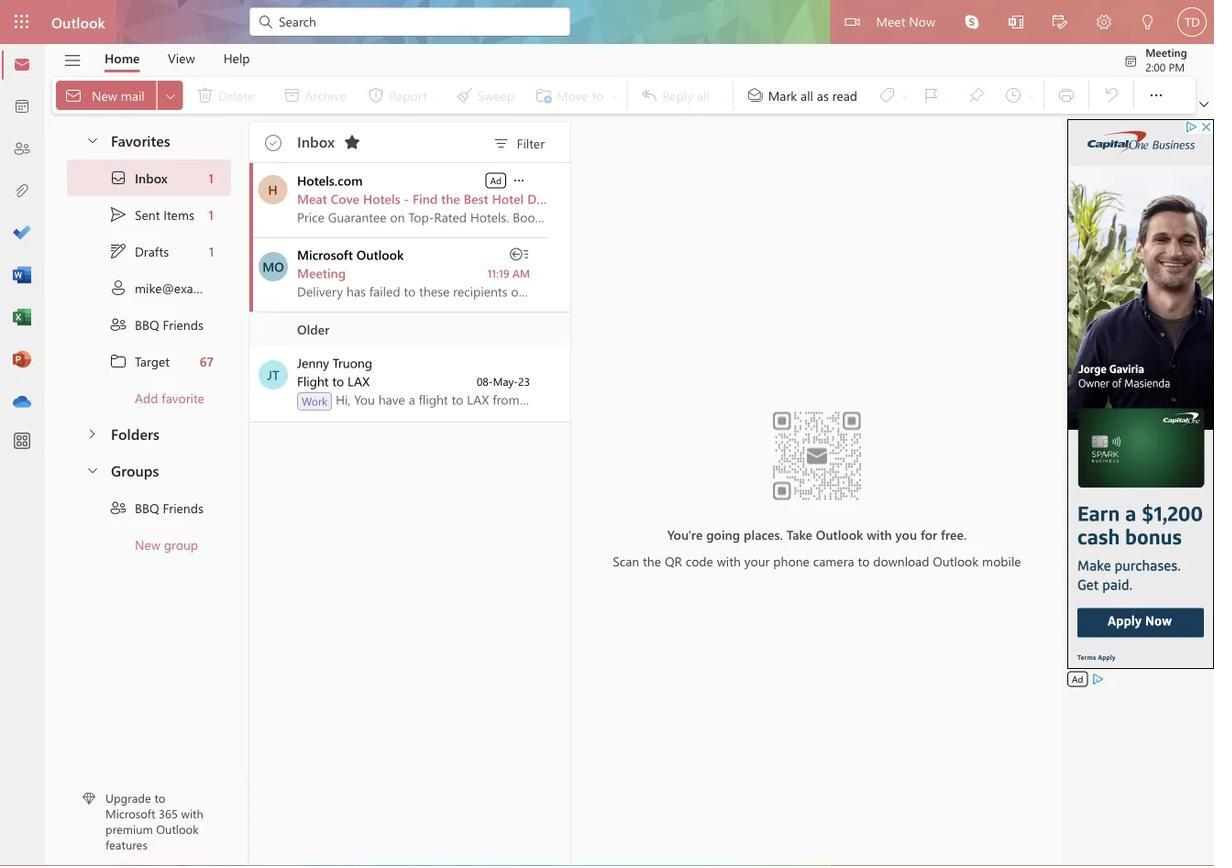 Task type: vqa. For each thing, say whether or not it's contained in the screenshot.
first  Inbox from the bottom
no



Task type: describe. For each thing, give the bounding box(es) containing it.
 button
[[950, 0, 994, 44]]

meat
[[297, 190, 327, 207]]

 for groups
[[85, 463, 100, 477]]

read
[[832, 86, 857, 103]]

new inside  new mail
[[92, 86, 117, 103]]

left-rail-appbar navigation
[[4, 44, 40, 424]]

new group tree item
[[67, 526, 231, 563]]

to for upgrade to microsoft 365 with premium outlook features
[[154, 790, 165, 806]]

 button
[[1126, 0, 1170, 46]]

message list no conversations selected list box
[[249, 163, 570, 866]]

microsoft inside the message list no conversations selected list box
[[297, 246, 353, 263]]

code
[[686, 552, 713, 569]]

 inside "favorites" tree
[[109, 315, 127, 334]]

2:00
[[1145, 59, 1166, 74]]

 button
[[54, 45, 91, 76]]

 button
[[1196, 95, 1212, 114]]

friends inside "favorites" tree
[[163, 316, 204, 333]]


[[109, 242, 127, 260]]

you're going places. take outlook with you for free. scan the qr code with your phone camera to download outlook mobile
[[613, 526, 1021, 569]]

 button
[[337, 127, 367, 157]]

onedrive image
[[13, 393, 31, 412]]

folders tree item
[[67, 416, 231, 453]]

home button
[[91, 44, 154, 72]]

 button
[[157, 81, 183, 110]]

take
[[787, 526, 812, 543]]

groups tree item
[[67, 453, 231, 490]]

 button
[[994, 0, 1038, 46]]

mobile
[[982, 552, 1021, 569]]

 inbox
[[109, 169, 168, 187]]

places.
[[744, 526, 783, 543]]

people image
[[13, 140, 31, 159]]

1 for 
[[209, 243, 214, 260]]

word image
[[13, 267, 31, 285]]

inbox heading
[[297, 122, 367, 162]]


[[510, 246, 528, 264]]

mike@example.com
[[135, 279, 249, 296]]

all
[[801, 86, 813, 103]]

 tree item
[[67, 233, 231, 270]]

2  tree item from the top
[[67, 490, 231, 526]]

Search field
[[277, 12, 559, 30]]

add favorite tree item
[[67, 380, 231, 416]]

add favorite
[[135, 389, 204, 406]]

message list section
[[249, 117, 570, 866]]


[[1097, 15, 1111, 29]]

favorite
[[162, 389, 204, 406]]


[[63, 51, 82, 70]]

new group
[[135, 536, 198, 553]]

meeting inside  meeting 2:00 pm
[[1145, 44, 1187, 59]]

inbox inside " inbox"
[[135, 169, 168, 186]]

 mike@example.com
[[109, 279, 249, 297]]

filter
[[517, 135, 545, 152]]

outlook inside upgrade to microsoft 365 with premium outlook features
[[156, 821, 199, 837]]

 for  dropdown button
[[512, 173, 526, 188]]

2 bbq from the top
[[135, 500, 159, 516]]


[[1141, 15, 1155, 29]]

inbox inside inbox 
[[297, 131, 335, 151]]

bbq inside "favorites" tree
[[135, 316, 159, 333]]


[[1123, 54, 1138, 69]]

powerpoint image
[[13, 351, 31, 370]]

download
[[873, 552, 929, 569]]

to for flight to lax
[[332, 373, 344, 390]]

scan
[[613, 552, 639, 569]]

jenny truong
[[297, 354, 372, 371]]

cove
[[331, 190, 360, 207]]

08-may-23
[[477, 374, 530, 389]]

folders
[[111, 423, 159, 443]]

items
[[163, 206, 194, 223]]

11:19
[[487, 266, 509, 281]]


[[1199, 100, 1209, 109]]

1 horizontal spatial with
[[717, 552, 741, 569]]

groups
[[111, 460, 159, 480]]


[[257, 13, 275, 31]]


[[265, 135, 282, 151]]

view
[[168, 50, 195, 66]]

 new mail
[[64, 86, 145, 105]]

2 friends from the top
[[163, 500, 204, 516]]

 button
[[511, 171, 527, 189]]

0 vertical spatial with
[[867, 526, 892, 543]]

free.
[[941, 526, 967, 543]]

deals
[[527, 190, 559, 207]]

mail
[[121, 86, 145, 103]]


[[109, 352, 127, 370]]

to do image
[[13, 225, 31, 243]]

 for folders
[[84, 427, 99, 442]]

td
[[1184, 15, 1200, 29]]

microsoft outlook image
[[259, 252, 288, 282]]

premium
[[105, 821, 153, 837]]

23
[[518, 374, 530, 389]]

premium features image
[[83, 793, 95, 805]]

jt
[[267, 366, 279, 383]]

 button for folders
[[75, 416, 109, 450]]

Select all messages checkbox
[[260, 130, 286, 156]]

 sent items
[[109, 205, 194, 224]]

08-
[[477, 374, 493, 389]]

for
[[921, 526, 937, 543]]

the inside the message list no conversations selected list box
[[441, 190, 460, 207]]

 for favorites
[[85, 133, 100, 147]]

Select a conversation checkbox
[[253, 347, 297, 390]]


[[965, 15, 979, 29]]

upgrade to microsoft 365 with premium outlook features
[[105, 790, 203, 853]]

td button
[[1170, 0, 1214, 44]]

-
[[404, 190, 409, 207]]

tab list inside application
[[91, 44, 264, 72]]


[[64, 86, 83, 105]]

drafts
[[135, 243, 169, 260]]

excel image
[[13, 309, 31, 327]]

hotels
[[363, 190, 400, 207]]

 meeting 2:00 pm
[[1123, 44, 1187, 74]]

mail image
[[13, 56, 31, 74]]

phone
[[773, 552, 810, 569]]

your
[[744, 552, 770, 569]]

the inside you're going places. take outlook with you for free. scan the qr code with your phone camera to download outlook mobile
[[643, 552, 661, 569]]

hotel
[[492, 190, 524, 207]]

2  from the top
[[109, 499, 127, 517]]



Task type: locate. For each thing, give the bounding box(es) containing it.
truong
[[333, 354, 372, 371]]

friends up group
[[163, 500, 204, 516]]

3 1 from the top
[[209, 243, 214, 260]]

11:19 am
[[487, 266, 530, 281]]

new left mail
[[92, 86, 117, 103]]


[[343, 133, 361, 151]]

1 horizontal spatial to
[[332, 373, 344, 390]]

with
[[867, 526, 892, 543], [717, 552, 741, 569], [181, 806, 203, 822]]

you're
[[667, 526, 703, 543]]

0 vertical spatial the
[[441, 190, 460, 207]]

with left you
[[867, 526, 892, 543]]


[[746, 86, 765, 105]]

1 vertical spatial 
[[512, 173, 526, 188]]

outlook inside banner
[[51, 12, 105, 32]]

sent
[[135, 206, 160, 223]]

1 horizontal spatial inbox
[[297, 131, 335, 151]]


[[163, 88, 178, 103], [85, 133, 100, 147], [84, 427, 99, 442], [85, 463, 100, 477]]

1 vertical spatial friends
[[163, 500, 204, 516]]

help button
[[210, 44, 264, 72]]

outlook down hotels
[[356, 246, 404, 263]]

application
[[0, 0, 1214, 867]]

 button
[[1082, 0, 1126, 46]]

outlook inside the message list no conversations selected list box
[[356, 246, 404, 263]]

ad inside the message list no conversations selected list box
[[490, 174, 502, 187]]

 tree item inside "favorites" tree
[[67, 306, 231, 343]]

inbox 
[[297, 131, 361, 151]]

pm
[[1169, 59, 1185, 74]]

move & delete group
[[56, 77, 623, 114]]

upgrade
[[105, 790, 151, 806]]

find
[[413, 190, 438, 207]]

0 vertical spatial to
[[332, 373, 344, 390]]

 mark all as read
[[746, 86, 857, 105]]

67
[[200, 353, 214, 370]]

hotels.com image
[[258, 175, 287, 204]]

meeting down microsoft outlook
[[297, 265, 346, 282]]

best
[[464, 190, 488, 207]]

microsoft inside upgrade to microsoft 365 with premium outlook features
[[105, 806, 155, 822]]

outlook up camera
[[816, 526, 863, 543]]

2 vertical spatial 1
[[209, 243, 214, 260]]

0 vertical spatial bbq
[[135, 316, 159, 333]]

0 vertical spatial 
[[109, 315, 127, 334]]

bbq down groups tree item
[[135, 500, 159, 516]]

older heading
[[249, 313, 570, 347]]

meat cove hotels - find the best hotel deals
[[297, 190, 559, 207]]

 inside dropdown button
[[163, 88, 178, 103]]

flight
[[297, 373, 329, 390]]

1 vertical spatial meeting
[[297, 265, 346, 282]]

 button
[[1038, 0, 1082, 46]]

group
[[164, 536, 198, 553]]

 tree item
[[67, 343, 231, 380]]

 bbq friends down  tree item
[[109, 315, 204, 334]]

0 vertical spatial meeting
[[1145, 44, 1187, 59]]

you
[[895, 526, 917, 543]]

ad up 'hotel'
[[490, 174, 502, 187]]

tab list
[[91, 44, 264, 72]]

 button inside folders tree item
[[75, 416, 109, 450]]

meeting inside the message list no conversations selected list box
[[297, 265, 346, 282]]

0 vertical spatial ad
[[490, 174, 502, 187]]

0 vertical spatial  bbq friends
[[109, 315, 204, 334]]

0 horizontal spatial to
[[154, 790, 165, 806]]

1 horizontal spatial the
[[643, 552, 661, 569]]

set your advertising preferences image
[[1091, 672, 1105, 687]]

1 inside  tree item
[[208, 206, 214, 223]]

1  bbq friends from the top
[[109, 315, 204, 334]]

1 vertical spatial 1
[[208, 206, 214, 223]]

1 vertical spatial to
[[858, 552, 870, 569]]

 bbq friends up new group tree item
[[109, 499, 204, 517]]

Select a conversation checkbox
[[253, 238, 297, 282]]

1 for 
[[208, 206, 214, 223]]

365
[[159, 806, 178, 822]]

inbox right 
[[135, 169, 168, 186]]

ad left set your advertising preferences icon
[[1072, 673, 1083, 685]]

1  from the top
[[109, 315, 127, 334]]


[[109, 315, 127, 334], [109, 499, 127, 517]]


[[492, 135, 510, 153]]

2 vertical spatial  button
[[76, 453, 107, 487]]

 button inside favorites tree item
[[76, 123, 107, 157]]

 up 'hotel'
[[512, 173, 526, 188]]

1 vertical spatial  button
[[75, 416, 109, 450]]

1 horizontal spatial microsoft
[[297, 246, 353, 263]]

bbq up  tree item
[[135, 316, 159, 333]]

camera
[[813, 552, 854, 569]]

0 horizontal spatial the
[[441, 190, 460, 207]]

going
[[706, 526, 740, 543]]

 for  popup button on the right top of page
[[1147, 86, 1166, 105]]

0 vertical spatial inbox
[[297, 131, 335, 151]]

 left folders
[[84, 427, 99, 442]]

1 inside  tree item
[[208, 169, 214, 186]]

0 horizontal spatial ad
[[490, 174, 502, 187]]

1 horizontal spatial new
[[135, 536, 160, 553]]

1 right items
[[208, 206, 214, 223]]

 bbq friends inside "favorites" tree
[[109, 315, 204, 334]]

meeting
[[1145, 44, 1187, 59], [297, 265, 346, 282]]

outlook down free.
[[933, 552, 979, 569]]

0 horizontal spatial meeting
[[297, 265, 346, 282]]

 button left folders
[[75, 416, 109, 450]]

home
[[105, 50, 140, 66]]

to inside you're going places. take outlook with you for free. scan the qr code with your phone camera to download outlook mobile
[[858, 552, 870, 569]]

 tree item down groups
[[67, 490, 231, 526]]

meet now
[[876, 12, 935, 29]]

help
[[223, 50, 250, 66]]

more apps image
[[13, 433, 31, 451]]


[[845, 15, 860, 29]]

 tree item
[[67, 160, 231, 196]]

2 vertical spatial with
[[181, 806, 203, 822]]

1 vertical spatial  bbq friends
[[109, 499, 204, 517]]

1  tree item from the top
[[67, 306, 231, 343]]

meet
[[876, 12, 905, 29]]

1 vertical spatial ad
[[1072, 673, 1083, 685]]

1 horizontal spatial 
[[1147, 86, 1166, 105]]

to right upgrade
[[154, 790, 165, 806]]

as
[[817, 86, 829, 103]]

 tree item up target
[[67, 306, 231, 343]]

with down going
[[717, 552, 741, 569]]

0 vertical spatial 
[[1147, 86, 1166, 105]]

the
[[441, 190, 460, 207], [643, 552, 661, 569]]

 button for groups
[[76, 453, 107, 487]]

 left groups
[[85, 463, 100, 477]]

0 horizontal spatial new
[[92, 86, 117, 103]]

 button inside groups tree item
[[76, 453, 107, 487]]

1 vertical spatial microsoft
[[105, 806, 155, 822]]

1 vertical spatial 
[[109, 499, 127, 517]]

0 vertical spatial new
[[92, 86, 117, 103]]

 inside popup button
[[1147, 86, 1166, 105]]

favorites tree item
[[67, 123, 231, 160]]

the left best
[[441, 190, 460, 207]]

1 inside  tree item
[[209, 243, 214, 260]]

jenny truong image
[[259, 360, 288, 390]]

2 1 from the top
[[208, 206, 214, 223]]

now
[[909, 12, 935, 29]]

microsoft up features
[[105, 806, 155, 822]]

0 vertical spatial 1
[[208, 169, 214, 186]]

1 vertical spatial  tree item
[[67, 490, 231, 526]]

hotels.com
[[297, 172, 363, 189]]

 right mail
[[163, 88, 178, 103]]

1 vertical spatial new
[[135, 536, 160, 553]]

 button down  new mail
[[76, 123, 107, 157]]

with right 365
[[181, 806, 203, 822]]

 down  new mail
[[85, 133, 100, 147]]

 tree item
[[67, 196, 231, 233]]

 inside groups tree item
[[85, 463, 100, 477]]

files image
[[13, 182, 31, 201]]

2 vertical spatial to
[[154, 790, 165, 806]]

favorites
[[111, 130, 170, 150]]

 tree item
[[67, 306, 231, 343], [67, 490, 231, 526]]

friends down the  mike@example.com at the top left
[[163, 316, 204, 333]]

friends
[[163, 316, 204, 333], [163, 500, 204, 516]]

calendar image
[[13, 98, 31, 116]]

work
[[302, 394, 327, 409]]

1 vertical spatial the
[[643, 552, 661, 569]]

may-
[[493, 374, 518, 389]]

1 up mike@example.com
[[209, 243, 214, 260]]

the left "qr"
[[643, 552, 661, 569]]

to inside upgrade to microsoft 365 with premium outlook features
[[154, 790, 165, 806]]

bbq
[[135, 316, 159, 333], [135, 500, 159, 516]]

inbox left 
[[297, 131, 335, 151]]

1 1 from the top
[[208, 169, 214, 186]]

1 left h on the top left of page
[[208, 169, 214, 186]]

tags group
[[737, 77, 1040, 114]]

 inside dropdown button
[[512, 173, 526, 188]]

inbox
[[297, 131, 335, 151], [135, 169, 168, 186]]

new inside tree item
[[135, 536, 160, 553]]


[[109, 169, 127, 187]]

2  bbq friends from the top
[[109, 499, 204, 517]]

 button
[[1138, 77, 1175, 114]]

1 friends from the top
[[163, 316, 204, 333]]

new left group
[[135, 536, 160, 553]]

0 vertical spatial  tree item
[[67, 306, 231, 343]]

flight to lax
[[297, 373, 370, 390]]

2 horizontal spatial with
[[867, 526, 892, 543]]

add
[[135, 389, 158, 406]]

with inside upgrade to microsoft 365 with premium outlook features
[[181, 806, 203, 822]]

 search field
[[249, 0, 570, 41]]

1
[[208, 169, 214, 186], [208, 206, 214, 223], [209, 243, 214, 260]]

favorites tree
[[67, 116, 249, 416]]

0 horizontal spatial with
[[181, 806, 203, 822]]

 inside favorites tree item
[[85, 133, 100, 147]]

1 vertical spatial inbox
[[135, 169, 168, 186]]

lax
[[348, 373, 370, 390]]

to inside the message list no conversations selected list box
[[332, 373, 344, 390]]

outlook right premium
[[156, 821, 199, 837]]


[[1147, 86, 1166, 105], [512, 173, 526, 188]]

outlook link
[[51, 0, 105, 44]]


[[109, 205, 127, 224]]

target
[[135, 353, 170, 370]]

1 vertical spatial with
[[717, 552, 741, 569]]

 drafts
[[109, 242, 169, 260]]

to down jenny truong
[[332, 373, 344, 390]]

tab list containing home
[[91, 44, 264, 72]]

h
[[268, 181, 278, 198]]

am
[[512, 266, 530, 281]]

 button for favorites
[[76, 123, 107, 157]]

0 vertical spatial microsoft
[[297, 246, 353, 263]]

1 horizontal spatial meeting
[[1145, 44, 1187, 59]]

 button left groups
[[76, 453, 107, 487]]

0 vertical spatial friends
[[163, 316, 204, 333]]

microsoft outlook
[[297, 246, 404, 263]]

0 horizontal spatial inbox
[[135, 169, 168, 186]]

application containing outlook
[[0, 0, 1214, 867]]

1 for 
[[208, 169, 214, 186]]

 tree item
[[67, 270, 249, 306]]

1 horizontal spatial ad
[[1072, 673, 1083, 685]]

 inside folders tree item
[[84, 427, 99, 442]]

 button
[[76, 123, 107, 157], [75, 416, 109, 450], [76, 453, 107, 487]]

to right camera
[[858, 552, 870, 569]]

view button
[[154, 44, 209, 72]]

 target
[[109, 352, 170, 370]]

outlook banner
[[0, 0, 1214, 46]]

1 bbq from the top
[[135, 316, 159, 333]]

 down groups
[[109, 499, 127, 517]]


[[266, 135, 281, 149]]

0 horizontal spatial microsoft
[[105, 806, 155, 822]]

 down 
[[109, 315, 127, 334]]

0 vertical spatial  button
[[76, 123, 107, 157]]

meeting down 
[[1145, 44, 1187, 59]]

features
[[105, 837, 148, 853]]

2 horizontal spatial to
[[858, 552, 870, 569]]

1 vertical spatial bbq
[[135, 500, 159, 516]]

 down 2:00
[[1147, 86, 1166, 105]]

jenny
[[297, 354, 329, 371]]

outlook
[[51, 12, 105, 32], [356, 246, 404, 263], [816, 526, 863, 543], [933, 552, 979, 569], [156, 821, 199, 837]]


[[109, 279, 127, 297]]

0 horizontal spatial 
[[512, 173, 526, 188]]

microsoft right mo
[[297, 246, 353, 263]]

outlook up  button
[[51, 12, 105, 32]]

mark
[[768, 86, 797, 103]]



